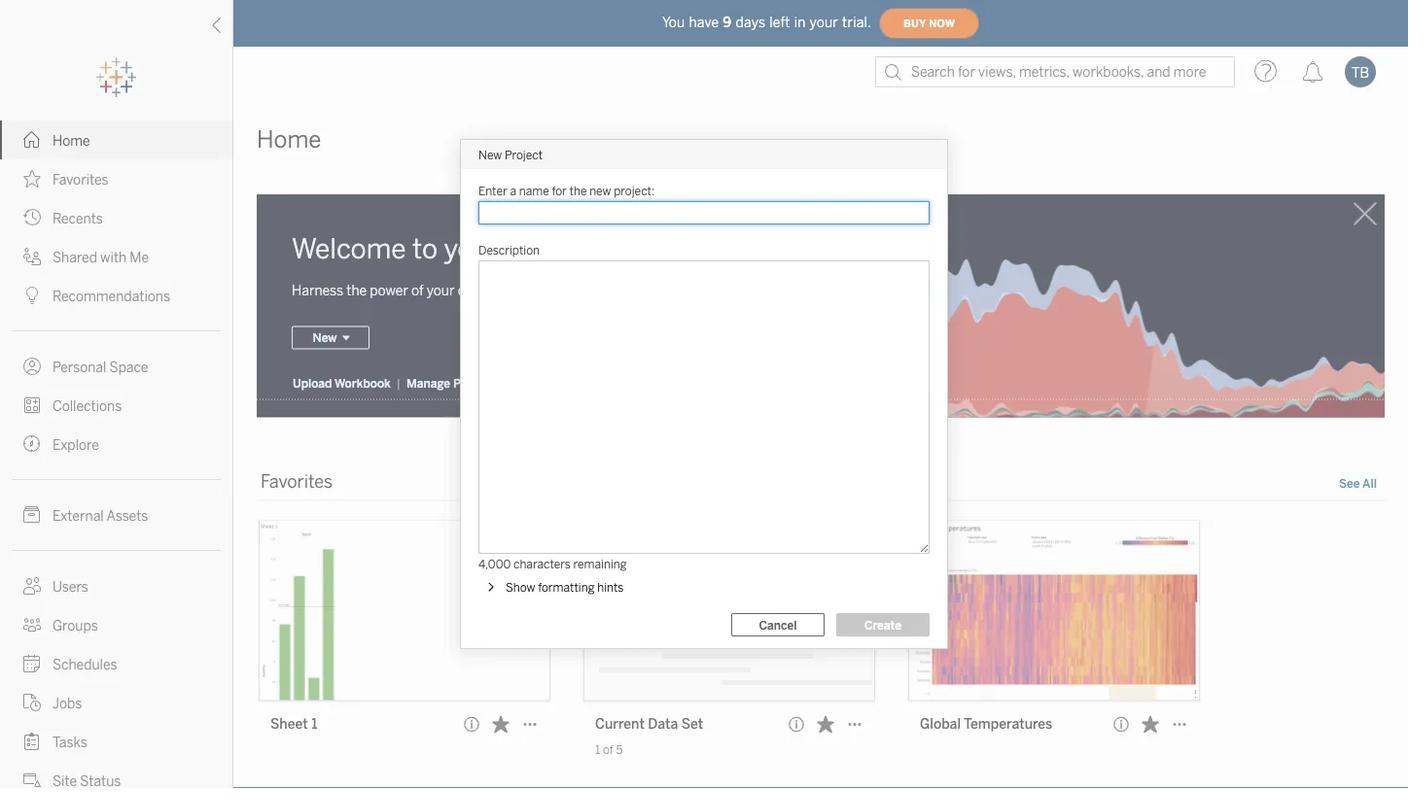 Task type: locate. For each thing, give the bounding box(es) containing it.
projects
[[453, 376, 499, 390]]

jobs
[[53, 696, 82, 712]]

by text only_f5he34f image inside recents "link"
[[23, 209, 41, 227]]

personal space link
[[0, 347, 232, 386]]

by text only_f5he34f image inside home link
[[23, 131, 41, 149]]

by text only_f5he34f image for recents
[[23, 209, 41, 227]]

your right "in"
[[810, 14, 839, 30]]

by text only_f5he34f image for collections
[[23, 397, 41, 414]]

by text only_f5he34f image for tasks
[[23, 733, 41, 751]]

show formatting hints
[[506, 581, 624, 595]]

favorites
[[53, 172, 109, 188], [261, 472, 333, 493]]

by text only_f5he34f image left personal
[[23, 358, 41, 375]]

formatting
[[538, 581, 595, 595]]

by text only_f5he34f image left users
[[23, 578, 41, 595]]

1 horizontal spatial new
[[479, 148, 502, 162]]

by text only_f5he34f image inside "jobs" link
[[23, 695, 41, 712]]

2 by text only_f5he34f image from the top
[[23, 170, 41, 188]]

workbook
[[335, 376, 391, 390]]

8 by text only_f5he34f image from the top
[[23, 578, 41, 595]]

new inside dialog
[[479, 148, 502, 162]]

the inside dialog
[[570, 184, 587, 198]]

users
[[53, 579, 88, 595]]

1 horizontal spatial of
[[603, 743, 613, 757]]

by text only_f5he34f image inside shared with me link
[[23, 248, 41, 266]]

by text only_f5he34f image left groups
[[23, 617, 41, 634]]

new button
[[292, 326, 370, 350]]

new
[[479, 148, 502, 162], [313, 331, 337, 345]]

by text only_f5he34f image left external
[[23, 507, 41, 524]]

new project dialog
[[461, 140, 947, 649]]

download
[[774, 376, 829, 390]]

current
[[595, 717, 645, 733]]

4 by text only_f5he34f image from the top
[[23, 248, 41, 266]]

tableau left prep
[[832, 376, 875, 390]]

1 left "5"
[[595, 743, 600, 757]]

9 by text only_f5he34f image from the top
[[23, 656, 41, 673]]

by text only_f5he34f image inside the collections link
[[23, 397, 41, 414]]

|
[[397, 376, 401, 390]]

0 vertical spatial favorites
[[53, 172, 109, 188]]

tableau up unleash
[[505, 232, 601, 265]]

by text only_f5he34f image left explore on the bottom of the page
[[23, 436, 41, 453]]

the
[[570, 184, 587, 198], [347, 282, 367, 299], [546, 282, 566, 299]]

by text only_f5he34f image inside recommendations link
[[23, 287, 41, 304]]

by text only_f5he34f image for jobs
[[23, 695, 41, 712]]

0 vertical spatial 1
[[311, 717, 317, 733]]

see
[[1339, 477, 1360, 491]]

welcome to your tableau site
[[292, 232, 652, 265]]

1 vertical spatial tableau
[[832, 376, 875, 390]]

7 by text only_f5he34f image from the top
[[23, 436, 41, 453]]

2 horizontal spatial the
[[570, 184, 587, 198]]

of left "5"
[[603, 743, 613, 757]]

by text only_f5he34f image left collections
[[23, 397, 41, 414]]

by text only_f5he34f image inside schedules link
[[23, 656, 41, 673]]

1 by text only_f5he34f image from the top
[[23, 131, 41, 149]]

by text only_f5he34f image for favorites
[[23, 170, 41, 188]]

by text only_f5he34f image left schedules
[[23, 656, 41, 673]]

cancel
[[759, 618, 797, 633]]

0 horizontal spatial home
[[53, 133, 90, 149]]

0 horizontal spatial new
[[313, 331, 337, 345]]

download tableau prep builder link
[[773, 375, 947, 391]]

jobs link
[[0, 684, 232, 723]]

by text only_f5he34f image left shared
[[23, 248, 41, 266]]

0 horizontal spatial 1
[[311, 717, 317, 733]]

recents link
[[0, 198, 232, 237]]

cancel button
[[731, 614, 825, 637]]

by text only_f5he34f image down tasks link
[[23, 772, 41, 789]]

6 by text only_f5he34f image from the top
[[23, 397, 41, 414]]

4 by text only_f5he34f image from the top
[[23, 772, 41, 789]]

the left power
[[347, 282, 367, 299]]

external assets link
[[0, 496, 232, 535]]

enter a name for the new project:
[[479, 184, 655, 198]]

of right potential
[[627, 282, 639, 299]]

5 by text only_f5he34f image from the top
[[23, 358, 41, 375]]

0 horizontal spatial of
[[412, 282, 424, 299]]

1 by text only_f5he34f image from the top
[[23, 287, 41, 304]]

schedules
[[53, 657, 117, 673]]

1 of 5
[[595, 743, 623, 757]]

create
[[865, 618, 902, 633]]

2 by text only_f5he34f image from the top
[[23, 507, 41, 524]]

10 by text only_f5he34f image from the top
[[23, 695, 41, 712]]

assets
[[106, 508, 148, 524]]

the right unleash
[[546, 282, 566, 299]]

users link
[[0, 567, 232, 606]]

1 horizontal spatial tableau
[[832, 376, 875, 390]]

by text only_f5he34f image left recents
[[23, 209, 41, 227]]

by text only_f5he34f image for personal space
[[23, 358, 41, 375]]

by text only_f5he34f image for groups
[[23, 617, 41, 634]]

0 vertical spatial new
[[479, 148, 502, 162]]

recommendations
[[53, 288, 170, 304]]

by text only_f5he34f image up recents "link" at top
[[23, 170, 41, 188]]

by text only_f5he34f image inside users link
[[23, 578, 41, 595]]

3 by text only_f5he34f image from the top
[[23, 617, 41, 634]]

new left project
[[479, 148, 502, 162]]

project:
[[614, 184, 655, 198]]

set
[[682, 717, 703, 733]]

1
[[311, 717, 317, 733], [595, 743, 600, 757]]

have
[[689, 14, 719, 30]]

new inside popup button
[[313, 331, 337, 345]]

your
[[810, 14, 839, 30], [444, 232, 500, 265], [427, 282, 455, 299], [643, 282, 670, 299]]

power
[[370, 282, 408, 299]]

by text only_f5he34f image inside groups link
[[23, 617, 41, 634]]

in
[[794, 14, 806, 30]]

by text only_f5he34f image for external assets
[[23, 507, 41, 524]]

me
[[130, 250, 149, 266]]

by text only_f5he34f image
[[23, 287, 41, 304], [23, 507, 41, 524], [23, 617, 41, 634], [23, 772, 41, 789]]

by text only_f5he34f image for recommendations
[[23, 287, 41, 304]]

by text only_f5he34f image inside personal space link
[[23, 358, 41, 375]]

by text only_f5he34f image left tasks
[[23, 733, 41, 751]]

by text only_f5he34f image left recommendations
[[23, 287, 41, 304]]

0 horizontal spatial favorites
[[53, 172, 109, 188]]

navigation panel element
[[0, 58, 232, 789]]

builder
[[906, 376, 946, 390]]

0 horizontal spatial tableau
[[505, 232, 601, 265]]

personal space
[[53, 359, 148, 375]]

by text only_f5he34f image
[[23, 131, 41, 149], [23, 170, 41, 188], [23, 209, 41, 227], [23, 248, 41, 266], [23, 358, 41, 375], [23, 397, 41, 414], [23, 436, 41, 453], [23, 578, 41, 595], [23, 656, 41, 673], [23, 695, 41, 712], [23, 733, 41, 751]]

global
[[920, 717, 961, 733]]

all
[[1363, 477, 1377, 491]]

by text only_f5he34f image inside favorites link
[[23, 170, 41, 188]]

external assets
[[53, 508, 148, 524]]

Description text field
[[479, 261, 930, 554]]

upload workbook button
[[292, 375, 392, 391]]

by text only_f5he34f image inside tasks link
[[23, 733, 41, 751]]

with
[[100, 250, 127, 266]]

1 right sheet
[[311, 717, 317, 733]]

trial.
[[842, 14, 872, 30]]

by text only_f5he34f image for users
[[23, 578, 41, 595]]

by text only_f5he34f image inside explore link
[[23, 436, 41, 453]]

shared with me link
[[0, 237, 232, 276]]

of
[[412, 282, 424, 299], [627, 282, 639, 299], [603, 743, 613, 757]]

by text only_f5he34f image left jobs
[[23, 695, 41, 712]]

1 horizontal spatial 1
[[595, 743, 600, 757]]

the right for
[[570, 184, 587, 198]]

1 vertical spatial new
[[313, 331, 337, 345]]

by text only_f5he34f image inside external assets 'link'
[[23, 507, 41, 524]]

by text only_f5he34f image up favorites link
[[23, 131, 41, 149]]

harness
[[292, 282, 343, 299]]

by text only_f5he34f image for home
[[23, 131, 41, 149]]

new up upload on the left of the page
[[313, 331, 337, 345]]

of right power
[[412, 282, 424, 299]]

1 horizontal spatial favorites
[[261, 472, 333, 493]]

11 by text only_f5he34f image from the top
[[23, 733, 41, 751]]

harness the power of your data. unleash the potential of your people.
[[292, 282, 719, 299]]

3 by text only_f5he34f image from the top
[[23, 209, 41, 227]]



Task type: describe. For each thing, give the bounding box(es) containing it.
groups
[[53, 618, 98, 634]]

recents
[[53, 211, 103, 227]]

home inside main navigation. press the up and down arrow keys to access links. element
[[53, 133, 90, 149]]

Enter a name for the new project: text field
[[479, 201, 930, 225]]

manage
[[407, 376, 450, 390]]

data
[[648, 717, 678, 733]]

by text only_f5he34f image for shared with me
[[23, 248, 41, 266]]

recommendations link
[[0, 276, 232, 315]]

space
[[109, 359, 148, 375]]

5
[[616, 743, 623, 757]]

remaining
[[573, 557, 627, 571]]

project
[[505, 148, 543, 162]]

schedules link
[[0, 645, 232, 684]]

buy now button
[[879, 8, 980, 39]]

4,000
[[479, 557, 511, 571]]

tasks
[[53, 735, 87, 751]]

to
[[412, 232, 438, 265]]

current data set image
[[584, 521, 875, 702]]

your left "people."
[[643, 282, 670, 299]]

name
[[519, 184, 549, 198]]

collections link
[[0, 386, 232, 425]]

shared with me
[[53, 250, 149, 266]]

you
[[662, 14, 685, 30]]

days
[[736, 14, 766, 30]]

buy
[[904, 17, 926, 29]]

1 horizontal spatial the
[[546, 282, 566, 299]]

download tableau prep builder
[[774, 376, 946, 390]]

favorites link
[[0, 160, 232, 198]]

temperatures
[[964, 717, 1053, 733]]

left
[[770, 14, 791, 30]]

tasks link
[[0, 723, 232, 762]]

create button
[[837, 614, 930, 637]]

now
[[929, 17, 955, 29]]

home link
[[0, 121, 232, 160]]

shared
[[53, 250, 97, 266]]

2 horizontal spatial of
[[627, 282, 639, 299]]

1 vertical spatial favorites
[[261, 472, 333, 493]]

0 horizontal spatial the
[[347, 282, 367, 299]]

4,000 characters remaining
[[479, 557, 627, 571]]

hints
[[597, 581, 624, 595]]

prep
[[878, 376, 903, 390]]

description
[[479, 243, 540, 257]]

external
[[53, 508, 104, 524]]

your up data.
[[444, 232, 500, 265]]

upload
[[293, 376, 332, 390]]

manage projects link
[[406, 375, 500, 391]]

show
[[506, 581, 535, 595]]

9
[[723, 14, 732, 30]]

by text only_f5he34f image for schedules
[[23, 656, 41, 673]]

explore link
[[0, 425, 232, 464]]

collections
[[53, 398, 122, 414]]

show formatting hints button
[[481, 577, 628, 600]]

main navigation. press the up and down arrow keys to access links. element
[[0, 121, 232, 789]]

sheet 1
[[270, 717, 317, 733]]

new project
[[479, 148, 543, 162]]

new for new project
[[479, 148, 502, 162]]

for
[[552, 184, 567, 198]]

new
[[590, 184, 611, 198]]

personal
[[53, 359, 106, 375]]

see all link
[[1339, 475, 1377, 496]]

0 vertical spatial tableau
[[505, 232, 601, 265]]

explore
[[53, 437, 99, 453]]

potential
[[569, 282, 624, 299]]

1 horizontal spatial home
[[257, 126, 321, 154]]

upload workbook | manage projects
[[293, 376, 499, 390]]

you have 9 days left in your trial.
[[662, 14, 872, 30]]

current data set
[[595, 717, 703, 733]]

unleash
[[492, 282, 543, 299]]

new for new
[[313, 331, 337, 345]]

welcome
[[292, 232, 406, 265]]

characters
[[514, 557, 571, 571]]

site
[[608, 232, 652, 265]]

data.
[[458, 282, 489, 299]]

sheet
[[270, 717, 308, 733]]

groups link
[[0, 606, 232, 645]]

by text only_f5he34f image for explore
[[23, 436, 41, 453]]

people.
[[674, 282, 719, 299]]

tableau inside download tableau prep builder link
[[832, 376, 875, 390]]

favorites inside main navigation. press the up and down arrow keys to access links. element
[[53, 172, 109, 188]]

1 vertical spatial 1
[[595, 743, 600, 757]]

your left data.
[[427, 282, 455, 299]]

enter
[[479, 184, 507, 198]]

a
[[510, 184, 516, 198]]



Task type: vqa. For each thing, say whether or not it's contained in the screenshot.
'create' button
yes



